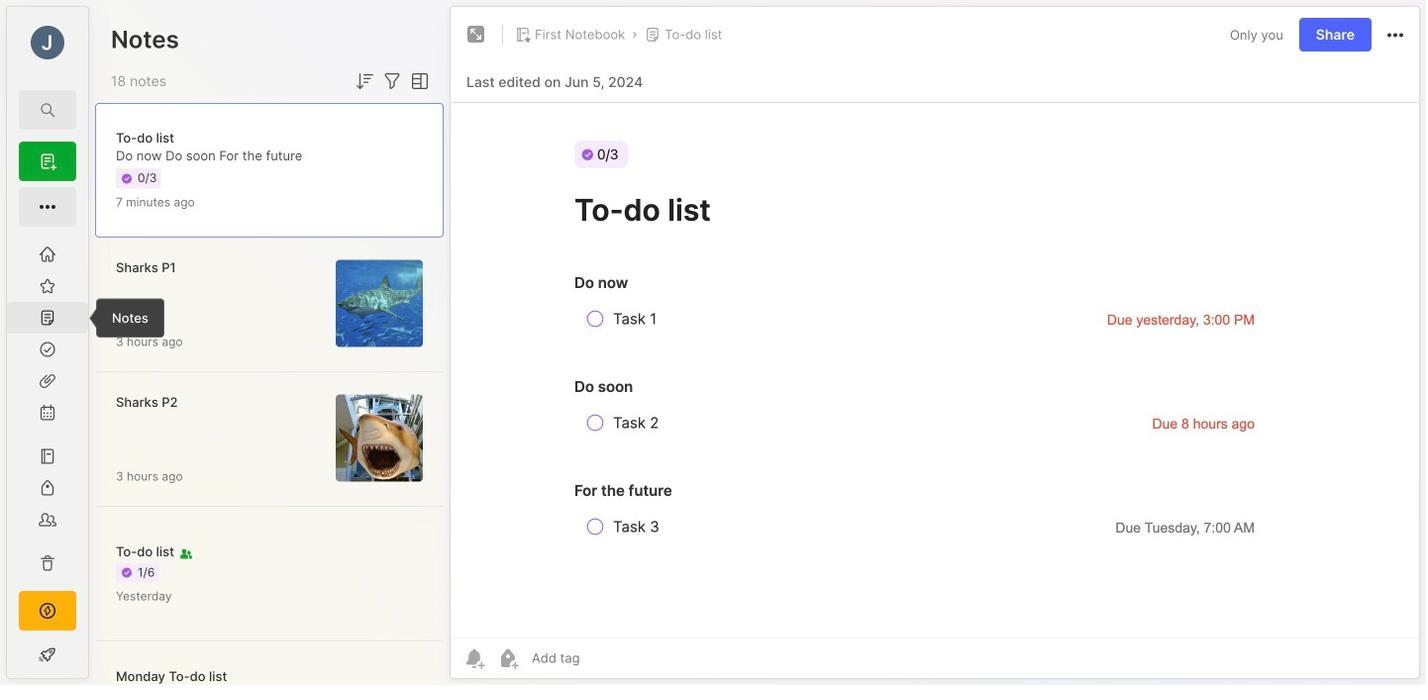 Task type: vqa. For each thing, say whether or not it's contained in the screenshot.
Expand Notebooks "image"
no



Task type: describe. For each thing, give the bounding box(es) containing it.
2 thumbnail image from the top
[[336, 395, 423, 482]]

click to expand image
[[87, 649, 102, 673]]

edit search image
[[36, 98, 59, 122]]

main element
[[0, 0, 95, 685]]

more actions image
[[1384, 23, 1407, 47]]

Sort options field
[[353, 69, 376, 93]]

Add filters field
[[380, 69, 404, 93]]

1 thumbnail image from the top
[[336, 260, 423, 347]]

new note image
[[36, 150, 59, 173]]

home image
[[38, 245, 57, 264]]

add a reminder image
[[463, 647, 486, 671]]

add filters image
[[380, 69, 404, 93]]

note window element
[[450, 6, 1420, 684]]



Task type: locate. For each thing, give the bounding box(es) containing it.
Note Editor text field
[[451, 102, 1419, 638]]

tree
[[7, 239, 88, 579]]

expand note image
[[465, 23, 488, 47]]

new note image
[[36, 195, 59, 219]]

0 vertical spatial thumbnail image
[[336, 260, 423, 347]]

More actions field
[[1384, 22, 1407, 47]]

1 vertical spatial thumbnail image
[[336, 395, 423, 482]]

View options field
[[404, 69, 432, 93]]

tree inside main element
[[7, 239, 88, 579]]

upgrade image
[[36, 599, 59, 623]]

account image
[[31, 26, 64, 59]]

add tag image
[[496, 647, 520, 671]]

thumbnail image
[[336, 260, 423, 347], [336, 395, 423, 482]]

Add tag field
[[530, 650, 678, 667]]

Help and Learning task checklist field
[[7, 639, 88, 671]]

Account field
[[7, 23, 88, 62]]



